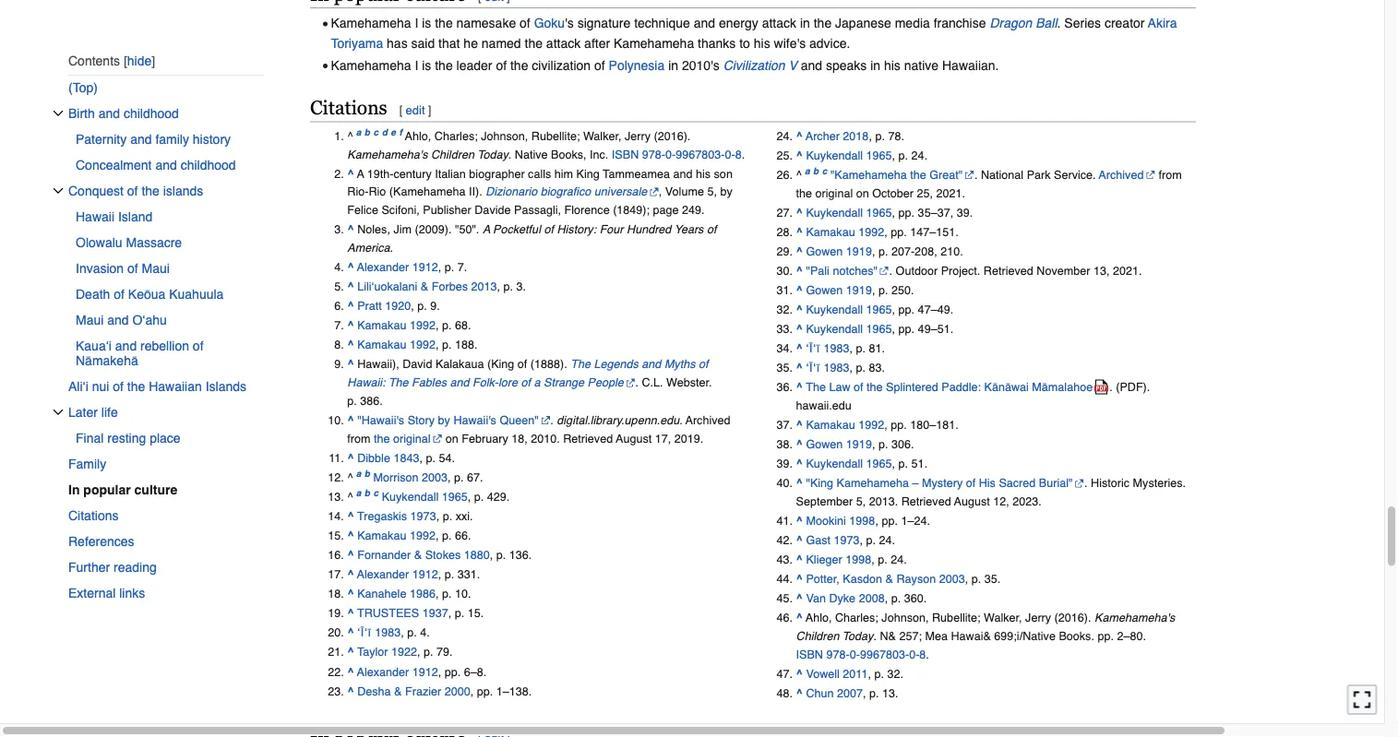 Task type: vqa. For each thing, say whether or not it's contained in the screenshot.


Task type: describe. For each thing, give the bounding box(es) containing it.
kamakau 1992 link for , p. 188.
[[357, 338, 436, 352]]

and down kalakaua
[[450, 376, 469, 390]]

of inside kauaʻi and rebellion of nāmakehā
[[193, 339, 204, 353]]

kanahele 1986 link
[[357, 588, 436, 601]]

childhood for birth and childhood
[[124, 106, 179, 121]]

"50".
[[455, 223, 480, 236]]

0- up tammeamea
[[666, 148, 676, 161]]

final resting place
[[76, 431, 181, 446]]

–
[[913, 477, 919, 490]]

b link left d link
[[365, 127, 370, 143]]

america
[[347, 241, 390, 255]]

the up that
[[435, 16, 453, 30]]

of inside the law of the splintered paddle: kānāwai māmalahoe link
[[854, 381, 864, 394]]

a 19th-century italian biographer calls him king tammeamea and his son rio-rio (kamehameha ii).
[[347, 167, 733, 199]]

kuykendall inside ^ kuykendall 1965 , pp. 35–37, 39. ^ kamakau 1992 , pp. 147–151. ^ gowen 1919 , p. 207-208, 210.
[[806, 206, 863, 219]]

2018
[[843, 129, 869, 143]]

his inside a 19th-century italian biographer calls him king tammeamea and his son rio-rio (kamehameha ii).
[[696, 167, 711, 180]]

(top)
[[68, 80, 98, 95]]

^ link for "king kamehameha – mystery of his sacred burial" link on the bottom right of the page
[[796, 477, 803, 490]]

, left p. 207-
[[872, 245, 876, 258]]

of right years
[[707, 223, 717, 236]]

2 vertical spatial p. 24.
[[878, 553, 907, 567]]

of inside death of keōua kuahuula link
[[114, 287, 125, 302]]

ʻīʻī 1983 link for , p. 4.
[[357, 627, 401, 640]]

0 horizontal spatial the
[[389, 376, 409, 390]]

1 vertical spatial (2016).
[[1055, 612, 1092, 625]]

contents hide
[[68, 53, 152, 68]]

notches"
[[833, 264, 878, 278]]

1919 inside ^ kamakau 1992 , pp. 180–181. ^ gowen 1919 , p. 306. ^ kuykendall 1965 , p. 51.
[[847, 438, 872, 451]]

2 horizontal spatial in
[[871, 58, 881, 72]]

kamehameha up toriyama
[[331, 16, 411, 30]]

's
[[565, 16, 574, 30]]

of right the lore
[[521, 376, 531, 390]]

, left p. 51.
[[892, 457, 896, 471]]

1 vertical spatial attack
[[546, 36, 581, 51]]

, left pp. 1–24. in the bottom of the page
[[876, 515, 879, 528]]

, left the p. 35.
[[966, 573, 969, 586]]

d
[[382, 127, 388, 138]]

b down dibble at the left bottom of the page
[[365, 469, 370, 480]]

1 vertical spatial citations
[[68, 509, 119, 523]]

p. 207-
[[879, 245, 915, 258]]

pratt 1920 link
[[357, 300, 411, 313]]

the down "hawaii's
[[374, 432, 390, 446]]

century
[[394, 167, 432, 180]]

, left p. 32.
[[868, 668, 872, 681]]

^ mookini 1998 , pp. 1–24. ^ gast 1973 , p. 24. ^ klieger 1998 , p. 24. ^ potter, kasdon & rayson 2003 , p. 35. ^ van dyke 2008 , p. 360.
[[796, 515, 1001, 606]]

1 vertical spatial august
[[955, 495, 990, 509]]

, left p. 15. on the left of page
[[448, 607, 452, 621]]

of right "(king"
[[518, 358, 528, 371]]

desha & frazier 2000 link
[[357, 685, 471, 698]]

p. 67.
[[454, 471, 483, 484]]

978- inside ". n& 257; mea hawai& 699;i/native books. pp. 2–80. isbn 978-0-9967803-0-8 ."
[[827, 648, 850, 662]]

kamakau up hawaii),
[[357, 338, 407, 352]]

creator
[[1105, 16, 1145, 30]]

archer 2018 link
[[806, 129, 869, 143]]

kauaʻi
[[76, 339, 112, 353]]

, left pp. 49–51.
[[892, 323, 896, 336]]

johnson, inside ^ a b c d e f ahlo, charles; johnson, rubellite; walker, jerry (2016). kamehameha's children today . native books, inc. isbn 978-0-9967803-0-8 .
[[481, 129, 528, 143]]

e link
[[391, 127, 396, 143]]

archer
[[806, 129, 840, 143]]

3 alexander from the top
[[357, 665, 409, 679]]

kuykendall 1965 link for , pp. 35–37, 39.
[[806, 206, 892, 219]]

8 inside ^ a b c d e f ahlo, charles; johnson, rubellite; walker, jerry (2016). kamehameha's children today . native books, inc. isbn 978-0-9967803-0-8 .
[[736, 148, 742, 161]]

5, inside , volume 5, by felice scifoni, publisher davide passagli, florence (1849); page 249.
[[708, 185, 717, 199]]

culture
[[134, 483, 177, 498]]

native
[[905, 58, 939, 72]]

the down the goku
[[525, 36, 543, 51]]

kuykendall 1965 link for , pp. 47–49.
[[806, 303, 892, 316]]

a for pocketful
[[483, 223, 490, 236]]

the down that
[[435, 58, 453, 72]]

, left p. xxi. in the bottom left of the page
[[436, 510, 440, 523]]

1912 inside ^ alexander 1912 , p. 7. ^ liliʻuokalani & forbes 2013 , p. 3. ^ pratt 1920 , p. 9. ^ kamakau 1992 , p. 68. ^ kamakau 1992 , p. 188.
[[412, 261, 438, 274]]

kamehameha down technique
[[614, 36, 694, 51]]

. historic mysteries. september 5, 2013
[[796, 477, 1186, 509]]

of inside aliʻi nui of the hawaiian islands 'link'
[[113, 379, 124, 394]]

, down p. 79.
[[438, 665, 442, 679]]

, up "kamehameha the great"
[[892, 149, 896, 162]]

p. 66.
[[442, 529, 471, 543]]

and up concealment and childhood
[[130, 132, 152, 147]]

(top) link
[[68, 75, 264, 100]]

978-0-9967803-0-8 link for . native books, inc.
[[642, 148, 742, 161]]

isbn link for . native books, inc.
[[612, 148, 639, 161]]

paddle:
[[942, 381, 981, 394]]

^ link for "archer 2018" link
[[796, 129, 803, 143]]

final resting place link
[[76, 425, 264, 451]]

& left stokes
[[414, 549, 422, 562]]

1 horizontal spatial charles;
[[836, 612, 879, 625]]

the down concealment and childhood
[[142, 184, 160, 198]]

gowen 1919 link for , p. 306.
[[806, 438, 872, 451]]

a inside the legends and myths of hawaii: the fables and folk-lore of a strange people
[[534, 376, 541, 390]]

webster.
[[667, 376, 712, 390]]

kamakau inside ^ kamakau 1992 , pp. 180–181. ^ gowen 1919 , p. 306. ^ kuykendall 1965 , p. 51.
[[806, 419, 856, 432]]

, up p. 207-
[[885, 225, 888, 239]]

12,
[[994, 495, 1010, 509]]

^ link for chun 2007 link
[[796, 687, 803, 701]]

kamakau 1992 link for , p. 68.
[[357, 319, 436, 332]]

"king
[[806, 477, 834, 490]]

1965 inside ^ dibble 1843 , p. 54. ^ a b morrison 2003 , p. 67. ^ a b c kuykendall 1965 , p. 429. ^ tregaskis 1973 , p. xxi. ^ kamakau 1992 , p. 66. ^ fornander & stokes 1880 , p. 136. ^ alexander 1912 , p. 331. ^ kanahele 1986 , p. 10. ^ trustees 1937 , p. 15. ^ ʻīʻī 1983 , p. 4. ^ taylor 1922 , p. 79. ^ alexander 1912 , pp. 6–8. ^ desha & frazier 2000 , pp. 1–138.
[[442, 491, 468, 504]]

]
[[428, 103, 432, 117]]

b up tregaskis
[[365, 488, 370, 499]]

the original link
[[374, 432, 442, 446]]

^ link for kamakau 1992 link for , p. 68.
[[347, 319, 354, 332]]

pp. 1–24.
[[882, 515, 931, 528]]

kuykendall inside ^ dibble 1843 , p. 54. ^ a b morrison 2003 , p. 67. ^ a b c kuykendall 1965 , p. 429. ^ tregaskis 1973 , p. xxi. ^ kamakau 1992 , p. 66. ^ fornander & stokes 1880 , p. 136. ^ alexander 1912 , p. 331. ^ kanahele 1986 , p. 10. ^ trustees 1937 , p. 15. ^ ʻīʻī 1983 , p. 4. ^ taylor 1922 , p. 79. ^ alexander 1912 , pp. 6–8. ^ desha & frazier 2000 , pp. 1–138.
[[382, 491, 439, 504]]

a link for "kamehameha the great"
[[805, 166, 810, 182]]

2013 inside the . historic mysteries. september 5, 2013
[[869, 495, 895, 509]]

ahlo, inside ^ a b c d e f ahlo, charles; johnson, rubellite; walker, jerry (2016). kamehameha's children today . native books, inc. isbn 978-0-9967803-0-8 .
[[405, 129, 431, 143]]

. inside the . historic mysteries. september 5, 2013
[[1085, 477, 1088, 490]]

energy
[[719, 16, 759, 30]]

1 vertical spatial 1983
[[824, 361, 850, 375]]

^ link for ʻīʻī 1983 link associated with , p. 4.
[[347, 627, 354, 640]]

1965 up p. 81. at top right
[[867, 323, 892, 336]]

kauaʻi and rebellion of nāmakehā
[[76, 339, 204, 368]]

2010
[[531, 432, 557, 446]]

of up the "webster."
[[699, 358, 709, 371]]

dizionario
[[486, 185, 538, 199]]

ball
[[1036, 16, 1058, 30]]

, down potter, kasdon & rayson 2003 link
[[885, 592, 888, 606]]

1 vertical spatial jerry
[[1026, 612, 1052, 625]]

of left the goku
[[520, 16, 531, 30]]

, left p. 7.
[[438, 261, 442, 274]]

kuykendall 1965 link for , p. 24.
[[806, 149, 892, 162]]

namesake
[[457, 16, 516, 30]]

, left the p. 188.
[[436, 338, 439, 352]]

the law of the splintered paddle: kānāwai māmalahoe link
[[806, 373, 1110, 402]]

p. 83.
[[856, 361, 885, 375]]

1983 inside ^ dibble 1843 , p. 54. ^ a b morrison 2003 , p. 67. ^ a b c kuykendall 1965 , p. 429. ^ tregaskis 1973 , p. xxi. ^ kamakau 1992 , p. 66. ^ fornander & stokes 1880 , p. 136. ^ alexander 1912 , p. 331. ^ kanahele 1986 , p. 10. ^ trustees 1937 , p. 15. ^ ʻīʻī 1983 , p. 4. ^ taylor 1922 , p. 79. ^ alexander 1912 , pp. 6–8. ^ desha & frazier 2000 , pp. 1–138.
[[375, 627, 401, 640]]

0 vertical spatial c link
[[373, 127, 379, 143]]

law
[[829, 381, 851, 394]]

nāmakehā
[[76, 353, 138, 368]]

fables
[[412, 376, 447, 390]]

ʻīʻī 1983 link for , p. 83.
[[806, 361, 850, 375]]

today inside kamehameha's children today
[[843, 630, 874, 643]]

c inside ^ dibble 1843 , p. 54. ^ a b morrison 2003 , p. 67. ^ a b c kuykendall 1965 , p. 429. ^ tregaskis 1973 , p. xxi. ^ kamakau 1992 , p. 66. ^ fornander & stokes 1880 , p. 136. ^ alexander 1912 , p. 331. ^ kanahele 1986 , p. 10. ^ trustees 1937 , p. 15. ^ ʻīʻī 1983 , p. 4. ^ taylor 1922 , p. 79. ^ alexander 1912 , pp. 6–8. ^ desha & frazier 2000 , pp. 1–138.
[[373, 488, 379, 499]]

kuykendall up p. 81. at top right
[[806, 323, 863, 336]]

rubellite; inside ^ a b c d e f ahlo, charles; johnson, rubellite; walker, jerry (2016). kamehameha's children today . native books, inc. isbn 978-0-9967803-0-8 .
[[532, 129, 580, 143]]

, down p. 67.
[[468, 491, 471, 504]]

^ link for "pali notches" link
[[796, 264, 803, 278]]

reading
[[114, 560, 157, 575]]

, left p. 10.
[[436, 588, 439, 601]]

1 vertical spatial 1998
[[846, 553, 872, 567]]

1919 inside ^ gowen 1919 , p. 250. ^ kuykendall 1965 , pp. 47–49. ^ kuykendall 1965 , pp. 49–51. ^ ʻīʻī 1983 , p. 81. ^ ʻīʻī 1983 , p. 83.
[[847, 284, 872, 297]]

(2016). inside ^ a b c d e f ahlo, charles; johnson, rubellite; walker, jerry (2016). kamehameha's children today . native books, inc. isbn 978-0-9967803-0-8 .
[[654, 129, 691, 143]]

speaks
[[826, 58, 867, 72]]

noles, jim (2009). "50".
[[357, 223, 483, 236]]

, left "p. 68."
[[436, 319, 439, 332]]

passagli,
[[514, 204, 561, 217]]

conquest of the islands
[[68, 184, 203, 198]]

, left p. 136.
[[490, 549, 493, 562]]

rayson
[[897, 573, 936, 586]]

, down pp. 6–8.
[[471, 685, 474, 698]]

, left p. 4.
[[401, 627, 404, 640]]

^ link for the kuykendall 1965 link related to , pp. 49–51.
[[796, 323, 803, 336]]

0 vertical spatial 1998
[[850, 515, 876, 528]]

jim
[[394, 223, 412, 236]]

^ link for desha & frazier 2000 'link'
[[347, 685, 354, 698]]

alexander inside ^ alexander 1912 , p. 7. ^ liliʻuokalani & forbes 2013 , p. 3. ^ pratt 1920 , p. 9. ^ kamakau 1992 , p. 68. ^ kamakau 1992 , p. 188.
[[357, 261, 409, 274]]

kamehameha's inside ^ a b c d e f ahlo, charles; johnson, rubellite; walker, jerry (2016). kamehameha's children today . native books, inc. isbn 978-0-9967803-0-8 .
[[347, 148, 428, 161]]

ʻīʻī 1983 link for , p. 81.
[[806, 342, 850, 355]]

in popular culture link
[[68, 477, 277, 503]]

8 inside ". n& 257; mea hawai& 699;i/native books. pp. 2–80. isbn 978-0-9967803-0-8 ."
[[920, 648, 926, 662]]

citations link
[[68, 503, 264, 529]]

the up advice.
[[814, 16, 832, 30]]

history:
[[557, 223, 597, 236]]

fullscreen image
[[1354, 691, 1372, 709]]

p. 250.
[[879, 284, 914, 297]]

c for ^ a b c d e f ahlo, charles; johnson, rubellite; walker, jerry (2016). kamehameha's children today . native books, inc. isbn 978-0-9967803-0-8 .
[[373, 127, 379, 138]]

x small image for later
[[53, 407, 64, 418]]

a link for morrison 2003
[[356, 469, 361, 484]]

^ link for "kanahele 1986" link
[[347, 588, 354, 601]]

historic
[[1091, 477, 1130, 490]]

0 vertical spatial 1983
[[824, 342, 850, 355]]

^ link for trustees 1937 'link'
[[347, 607, 354, 621]]

1 vertical spatial on
[[446, 432, 459, 446]]

^ link for the kuykendall 1965 link for , p. 51.
[[796, 457, 803, 471]]

p. 24. for p. 78.
[[899, 149, 928, 162]]

and up c.l.
[[642, 358, 661, 371]]

0 vertical spatial ʻīʻī
[[806, 342, 821, 355]]

0 vertical spatial archived
[[1099, 168, 1144, 182]]

kuykendall inside ^ archer 2018 , p. 78. ^ kuykendall 1965 , p. 24.
[[806, 149, 863, 162]]

of left "his"
[[966, 477, 976, 490]]

1973 inside ^ dibble 1843 , p. 54. ^ a b morrison 2003 , p. 67. ^ a b c kuykendall 1965 , p. 429. ^ tregaskis 1973 , p. xxi. ^ kamakau 1992 , p. 66. ^ fornander & stokes 1880 , p. 136. ^ alexander 1912 , p. 331. ^ kanahele 1986 , p. 10. ^ trustees 1937 , p. 15. ^ ʻīʻī 1983 , p. 4. ^ taylor 1922 , p. 79. ^ alexander 1912 , pp. 6–8. ^ desha & frazier 2000 , pp. 1–138.
[[411, 510, 436, 523]]

four
[[600, 223, 624, 236]]

. inside . archived from
[[680, 414, 683, 427]]

2011
[[843, 668, 868, 681]]

forbes
[[432, 280, 468, 294]]

, down the mookini 1998 link
[[860, 534, 863, 547]]

oʻahu
[[132, 313, 167, 328]]

māmalahoe
[[1033, 381, 1093, 394]]

^ link for kamakau 1992 link corresponding to , p. 66.
[[347, 529, 354, 543]]

1880
[[464, 549, 490, 562]]

, left p. 306.
[[872, 438, 876, 451]]

1992 inside ^ kamakau 1992 , pp. 180–181. ^ gowen 1919 , p. 306. ^ kuykendall 1965 , p. 51.
[[859, 419, 885, 432]]

p. 24. for pp. 1–24.
[[867, 534, 896, 547]]

. inside the . (pdf). hawaii.edu
[[1110, 381, 1113, 394]]

kasdon
[[843, 573, 883, 586]]

1 vertical spatial ahlo,
[[806, 612, 832, 625]]

1992 down p. 9.
[[410, 319, 436, 332]]

today inside ^ a b c d e f ahlo, charles; johnson, rubellite; walker, jerry (2016). kamehameha's children today . native books, inc. isbn 978-0-9967803-0-8 .
[[478, 148, 509, 161]]

2003 inside ^ dibble 1843 , p. 54. ^ a b morrison 2003 , p. 67. ^ a b c kuykendall 1965 , p. 429. ^ tregaskis 1973 , p. xxi. ^ kamakau 1992 , p. 66. ^ fornander & stokes 1880 , p. 136. ^ alexander 1912 , p. 331. ^ kanahele 1986 , p. 10. ^ trustees 1937 , p. 15. ^ ʻīʻī 1983 , p. 4. ^ taylor 1922 , p. 79. ^ alexander 1912 , pp. 6–8. ^ desha & frazier 2000 , pp. 1–138.
[[422, 471, 448, 484]]

a down dibble at the left bottom of the page
[[356, 469, 361, 480]]

klieger 1998 link
[[806, 553, 872, 567]]

0 horizontal spatial by
[[438, 414, 450, 427]]

^ link for the pratt 1920 link
[[347, 300, 354, 313]]

alexander 1912 link for , p. 7.
[[357, 261, 438, 274]]

(king
[[487, 358, 515, 371]]

alexander 1912 link for , p. 331.
[[357, 568, 438, 582]]

2 horizontal spatial retrieved
[[984, 264, 1034, 278]]

1 vertical spatial ʻīʻī
[[806, 361, 821, 375]]

kamehameha down ^ kamakau 1992 , pp. 180–181. ^ gowen 1919 , p. 306. ^ kuykendall 1965 , p. 51. on the right bottom of page
[[837, 477, 910, 490]]

^ link for , p. 306.'s gowen 1919 link
[[796, 438, 803, 451]]

x small image for conquest
[[53, 185, 64, 197]]

. inside . c.l. webster. p. 386.
[[636, 376, 639, 390]]

books,
[[551, 148, 587, 161]]

a up tregaskis
[[356, 488, 361, 499]]

and right v
[[801, 58, 823, 72]]

0 vertical spatial his
[[754, 36, 771, 51]]

, left p. 13.
[[863, 687, 867, 701]]

trustees
[[357, 607, 419, 621]]

i for leader
[[415, 58, 419, 72]]

isbn link for . n& 257; mea hawai& 699;i/native books. pp. 2–80.
[[796, 648, 824, 662]]

, left p. 81. at top right
[[850, 342, 853, 355]]

1 vertical spatial walker,
[[984, 612, 1023, 625]]

, down stokes
[[438, 568, 442, 582]]

the inside from the original on october 25, 2021.
[[796, 186, 813, 200]]

p. 429.
[[474, 491, 510, 504]]

, left p. 250.
[[872, 284, 876, 297]]

0 vertical spatial maui
[[142, 261, 170, 276]]

external links
[[68, 586, 145, 601]]

by inside , volume 5, by felice scifoni, publisher davide passagli, florence (1849); page 249.
[[721, 185, 733, 199]]

felice
[[347, 204, 378, 217]]

kuykendall 1965 link for , p. 51.
[[806, 457, 892, 471]]

2 1912 from the top
[[412, 568, 438, 582]]

rio
[[369, 185, 386, 199]]

, left p. 3.
[[497, 280, 500, 294]]

. c.l. webster. p. 386.
[[347, 376, 712, 408]]

1965 inside ^ kamakau 1992 , pp. 180–181. ^ gowen 1919 , p. 306. ^ kuykendall 1965 , p. 51.
[[867, 457, 892, 471]]

978-0-9967803-0-8 link for . n& 257; mea hawai& 699;i/native books. pp. 2–80.
[[827, 648, 926, 662]]

ahlo, charles; johnson, rubellite; walker, jerry (2016).
[[806, 612, 1095, 625]]

1965 inside ^ archer 2018 , p. 78. ^ kuykendall 1965 , p. 24.
[[867, 149, 892, 162]]

1992 up 'david'
[[410, 338, 436, 352]]

x small image
[[53, 108, 64, 119]]

p. 54.
[[426, 452, 455, 465]]

gowen inside ^ kuykendall 1965 , pp. 35–37, 39. ^ kamakau 1992 , pp. 147–151. ^ gowen 1919 , p. 207-208, 210.
[[806, 245, 843, 258]]

and up paternity
[[98, 106, 120, 121]]

family
[[68, 457, 106, 472]]

olowalu massacre
[[76, 235, 182, 250]]

further reading
[[68, 560, 157, 575]]

^ link for potter, kasdon & rayson 2003 link
[[796, 573, 803, 586]]

burial"
[[1039, 477, 1073, 490]]

the down named at left
[[511, 58, 529, 72]]

2013 inside ^ alexander 1912 , p. 7. ^ liliʻuokalani & forbes 2013 , p. 3. ^ pratt 1920 , p. 9. ^ kamakau 1992 , p. 68. ^ kamakau 1992 , p. 188.
[[471, 280, 497, 294]]

0- up the son
[[725, 148, 736, 161]]

c link for kuykendall 1965
[[373, 488, 379, 504]]

9967803- inside ^ a b c d e f ahlo, charles; johnson, rubellite; walker, jerry (2016). kamehameha's children today . native books, inc. isbn 978-0-9967803-0-8 .
[[676, 148, 725, 161]]

, left 'p. 83.'
[[850, 361, 853, 375]]

^ inside ^ a b c d e f ahlo, charles; johnson, rubellite; walker, jerry (2016). kamehameha's children today . native books, inc. isbn 978-0-9967803-0-8 .
[[347, 129, 353, 143]]

"king kamehameha – mystery of his sacred burial" link
[[806, 477, 1085, 490]]

& right desha
[[394, 685, 402, 698]]

c link for "kamehameha the great"
[[822, 166, 828, 182]]

"hawaii's
[[357, 414, 405, 427]]

rebellion
[[140, 339, 189, 353]]

, left p. 79.
[[417, 646, 421, 659]]

"kamehameha
[[831, 168, 907, 182]]

1965 inside ^ kuykendall 1965 , pp. 35–37, 39. ^ kamakau 1992 , pp. 147–151. ^ gowen 1919 , p. 207-208, 210.
[[867, 206, 892, 219]]

^ link for gowen 1919 link for , p. 207-208, 210.
[[796, 245, 803, 258]]

^ link for the law of the splintered paddle: kānāwai māmalahoe link
[[796, 381, 803, 394]]

gowen inside ^ gowen 1919 , p. 250. ^ kuykendall 1965 , pp. 47–49. ^ kuykendall 1965 , pp. 49–51. ^ ʻīʻī 1983 , p. 81. ^ ʻīʻī 1983 , p. 83.
[[806, 284, 843, 297]]

of down passagli,
[[544, 223, 554, 236]]

1973 inside ^ mookini 1998 , pp. 1–24. ^ gast 1973 , p. 24. ^ klieger 1998 , p. 24. ^ potter, kasdon & rayson 2003 , p. 35. ^ van dyke 2008 , p. 360.
[[834, 534, 860, 547]]

invasion of maui
[[76, 261, 170, 276]]

^ archer 2018 , p. 78. ^ kuykendall 1965 , p. 24.
[[796, 129, 928, 162]]

1965 down p. 250.
[[867, 303, 892, 316]]

, left p. 67.
[[448, 471, 451, 484]]



Task type: locate. For each thing, give the bounding box(es) containing it.
invasion
[[76, 261, 124, 276]]

childhood
[[124, 106, 179, 121], [181, 158, 236, 173]]

1 horizontal spatial 2013
[[869, 495, 895, 509]]

1 horizontal spatial isbn
[[796, 648, 824, 662]]

0 horizontal spatial 5,
[[708, 185, 717, 199]]

0 vertical spatial 978-0-9967803-0-8 link
[[642, 148, 742, 161]]

, down october
[[892, 206, 896, 219]]

of up island
[[127, 184, 138, 198]]

249.
[[682, 204, 705, 217]]

1 horizontal spatial attack
[[762, 16, 797, 30]]

p. 9.
[[418, 300, 440, 313]]

trustees 1937 link
[[357, 607, 448, 621]]

a inside ^ a b c
[[805, 166, 810, 177]]

family
[[155, 132, 189, 147]]

isbn link
[[612, 148, 639, 161], [796, 648, 824, 662]]

kalakaua
[[436, 358, 484, 371]]

0 horizontal spatial jerry
[[625, 129, 651, 143]]

edit
[[406, 103, 425, 117]]

of down named at left
[[496, 58, 507, 72]]

links
[[119, 586, 145, 601]]

1 horizontal spatial in
[[800, 16, 811, 30]]

0 vertical spatial original
[[816, 186, 853, 200]]

outdoor
[[896, 264, 938, 278]]

0 vertical spatial walker,
[[583, 129, 622, 143]]

1 vertical spatial charles;
[[836, 612, 879, 625]]

of inside invasion of maui link
[[127, 261, 138, 276]]

1 is from the top
[[422, 16, 431, 30]]

hawaii island
[[76, 209, 153, 224]]

the legends and myths of hawaii: the fables and folk-lore of a strange people link
[[347, 358, 709, 390]]

, up kasdon
[[872, 553, 875, 567]]

rubellite; up hawai&
[[933, 612, 981, 625]]

a for 19th-
[[357, 167, 364, 180]]

kamakau 1992 link up "pali notches" link
[[806, 225, 885, 239]]

978- up tammeamea
[[642, 148, 666, 161]]

kamakau inside ^ kuykendall 1965 , pp. 35–37, 39. ^ kamakau 1992 , pp. 147–151. ^ gowen 1919 , p. 207-208, 210.
[[806, 225, 856, 239]]

2 vertical spatial 1983
[[375, 627, 401, 640]]

i for namesake
[[415, 16, 419, 30]]

august down digital.library.upenn.edu
[[616, 432, 652, 446]]

1919 inside ^ kuykendall 1965 , pp. 35–37, 39. ^ kamakau 1992 , pp. 147–151. ^ gowen 1919 , p. 207-208, 210.
[[847, 245, 872, 258]]

2 1919 from the top
[[847, 284, 872, 297]]

noles,
[[357, 223, 390, 236]]

alexander up the liliʻuokalani
[[357, 261, 409, 274]]

frazier
[[405, 685, 442, 698]]

is for leader
[[422, 58, 431, 72]]

^ alexander 1912 , p. 7. ^ liliʻuokalani & forbes 2013 , p. 3. ^ pratt 1920 , p. 9. ^ kamakau 1992 , p. 68. ^ kamakau 1992 , p. 188.
[[347, 261, 526, 352]]

e
[[391, 127, 396, 138]]

rio-
[[347, 185, 369, 199]]

b inside ^ a b c
[[814, 166, 819, 177]]

a pocketful of history: four hundred years of america
[[347, 223, 717, 255]]

3 1919 from the top
[[847, 438, 872, 451]]

kamakau 1992 link down the hawaii.edu
[[806, 419, 885, 432]]

gowen down the hawaii.edu
[[806, 438, 843, 451]]

0 horizontal spatial 8
[[736, 148, 742, 161]]

alexander 1912 link for , pp. 6–8.
[[357, 665, 438, 679]]

1 vertical spatial 978-
[[827, 648, 850, 662]]

pocketful
[[493, 223, 541, 236]]

pp. 49–51.
[[899, 323, 954, 336]]

ahlo, down van
[[806, 612, 832, 625]]

0 vertical spatial c
[[373, 127, 379, 138]]

hawaiian
[[149, 379, 202, 394]]

1998 up gast 1973 link
[[850, 515, 876, 528]]

978- inside ^ a b c d e f ahlo, charles; johnson, rubellite; walker, jerry (2016). kamehameha's children today . native books, inc. isbn 978-0-9967803-0-8 .
[[642, 148, 666, 161]]

978-0-9967803-0-8 link up the son
[[642, 148, 742, 161]]

hawaii
[[76, 209, 115, 224]]

alexander 1912 link down 1922 at the bottom left of page
[[357, 665, 438, 679]]

original up 1843
[[393, 432, 431, 446]]

0 horizontal spatial on
[[446, 432, 459, 446]]

1 horizontal spatial the
[[571, 358, 591, 371]]

1 1912 from the top
[[412, 261, 438, 274]]

1965
[[867, 149, 892, 162], [867, 206, 892, 219], [867, 303, 892, 316], [867, 323, 892, 336], [867, 457, 892, 471], [442, 491, 468, 504]]

ii).
[[469, 185, 483, 199]]

and inside 'link'
[[155, 158, 177, 173]]

mystery
[[922, 477, 963, 490]]

1 vertical spatial maui
[[76, 313, 104, 328]]

1 vertical spatial his
[[884, 58, 901, 72]]

9967803- inside ". n& 257; mea hawai& 699;i/native books. pp. 2–80. isbn 978-0-9967803-0-8 ."
[[860, 648, 910, 662]]

1 x small image from the top
[[53, 185, 64, 197]]

1 horizontal spatial childhood
[[181, 158, 236, 173]]

1992 up fornander & stokes 1880 link at bottom left
[[410, 529, 436, 543]]

kamakau 1992 link for , pp. 147–151.
[[806, 225, 885, 239]]

0- up the 2011
[[850, 648, 860, 662]]

charles; up italian
[[435, 129, 478, 143]]

the inside 'link'
[[127, 379, 145, 394]]

a inside a 19th-century italian biographer calls him king tammeamea and his son rio-rio (kamehameha ii).
[[357, 167, 364, 180]]

in
[[68, 483, 80, 498]]

maui down death
[[76, 313, 104, 328]]

0 vertical spatial x small image
[[53, 185, 64, 197]]

1 horizontal spatial august
[[955, 495, 990, 509]]

of right law
[[854, 381, 864, 394]]

1 horizontal spatial retrieved
[[902, 495, 952, 509]]

edit link
[[406, 103, 425, 117]]

0 vertical spatial 1912
[[412, 261, 438, 274]]

november
[[1037, 264, 1091, 278]]

1 horizontal spatial kamehameha's
[[1095, 612, 1176, 625]]

^ link for taylor 1922 link
[[347, 646, 354, 659]]

walker, inside ^ a b c d e f ahlo, charles; johnson, rubellite; walker, jerry (2016). kamehameha's children today . native books, inc. isbn 978-0-9967803-0-8 .
[[583, 129, 622, 143]]

maui
[[142, 261, 170, 276], [76, 313, 104, 328]]

and down maui and oʻahu on the top left of the page
[[115, 339, 137, 353]]

1 horizontal spatial archived
[[1099, 168, 1144, 182]]

1 horizontal spatial johnson,
[[882, 612, 929, 625]]

retrieved right project
[[984, 264, 1034, 278]]

1 horizontal spatial original
[[816, 186, 853, 200]]

olowalu massacre link
[[76, 230, 264, 256]]

isbn inside ". n& 257; mea hawai& 699;i/native books. pp. 2–80. isbn 978-0-9967803-0-8 ."
[[796, 648, 824, 662]]

1912
[[412, 261, 438, 274], [412, 568, 438, 582], [412, 665, 438, 679]]

0 vertical spatial citations
[[310, 96, 387, 119]]

^ link for the kuykendall 1965 link associated with , pp. 35–37, 39.
[[796, 206, 803, 219]]

0 horizontal spatial charles;
[[435, 129, 478, 143]]

legends
[[594, 358, 639, 371]]

ʻīʻī inside ^ dibble 1843 , p. 54. ^ a b morrison 2003 , p. 67. ^ a b c kuykendall 1965 , p. 429. ^ tregaskis 1973 , p. xxi. ^ kamakau 1992 , p. 66. ^ fornander & stokes 1880 , p. 136. ^ alexander 1912 , p. 331. ^ kanahele 1986 , p. 10. ^ trustees 1937 , p. 15. ^ ʻīʻī 1983 , p. 4. ^ taylor 1922 , p. 79. ^ alexander 1912 , pp. 6–8. ^ desha & frazier 2000 , pp. 1–138.
[[357, 627, 372, 640]]

0 vertical spatial alexander 1912 link
[[357, 261, 438, 274]]

^ link for dibble 1843 link
[[347, 452, 354, 465]]

0 vertical spatial retrieved
[[984, 264, 1034, 278]]

in right speaks
[[871, 58, 881, 72]]

hawaii island link
[[76, 204, 264, 230]]

, left p. 66.
[[436, 529, 439, 543]]

1912 up 'frazier' on the bottom left of the page
[[412, 665, 438, 679]]

1 gowen 1919 link from the top
[[806, 245, 872, 258]]

^ link for , pp. 180–181. kamakau 1992 link
[[796, 419, 803, 432]]

1 horizontal spatial rubellite;
[[933, 612, 981, 625]]

2 gowen 1919 link from the top
[[806, 284, 872, 297]]

kamakau up "pali notches" at right
[[806, 225, 856, 239]]

1912 up "liliʻuokalani & forbes 2013" link
[[412, 261, 438, 274]]

2 alexander 1912 link from the top
[[357, 568, 438, 582]]

0-
[[666, 148, 676, 161], [725, 148, 736, 161], [850, 648, 860, 662], [910, 648, 920, 662]]

1 vertical spatial gowen 1919 link
[[806, 284, 872, 297]]

the up the 'strange'
[[571, 358, 591, 371]]

kuykendall inside ^ kamakau 1992 , pp. 180–181. ^ gowen 1919 , p. 306. ^ kuykendall 1965 , p. 51.
[[806, 457, 863, 471]]

1 horizontal spatial 2003
[[940, 573, 966, 586]]

1 horizontal spatial 1973
[[834, 534, 860, 547]]

has
[[387, 36, 408, 51]]

^ link for "hawaii's story by hawaii's queen" link
[[347, 414, 354, 427]]

5, up the mookini 1998 link
[[857, 495, 866, 509]]

gowen 1919 link for , p. 250.
[[806, 284, 872, 297]]

and inside a 19th-century italian biographer calls him king tammeamea and his son rio-rio (kamehameha ii).
[[673, 167, 693, 180]]

1 gowen from the top
[[806, 245, 843, 258]]

p. 136.
[[497, 549, 532, 562]]

p. 188.
[[442, 338, 478, 352]]

1 vertical spatial kamehameha's
[[1095, 612, 1176, 625]]

kamakau inside ^ dibble 1843 , p. 54. ^ a b morrison 2003 , p. 67. ^ a b c kuykendall 1965 , p. 429. ^ tregaskis 1973 , p. xxi. ^ kamakau 1992 , p. 66. ^ fornander & stokes 1880 , p. 136. ^ alexander 1912 , p. 331. ^ kanahele 1986 , p. 10. ^ trustees 1937 , p. 15. ^ ʻīʻī 1983 , p. 4. ^ taylor 1922 , p. 79. ^ alexander 1912 , pp. 6–8. ^ desha & frazier 2000 , pp. 1–138.
[[357, 529, 407, 543]]

b link for morrison 2003
[[365, 469, 370, 484]]

kuykendall 1965 link
[[806, 149, 892, 162], [806, 206, 892, 219], [806, 303, 892, 316], [806, 323, 892, 336], [806, 457, 892, 471], [382, 491, 468, 504]]

210.
[[941, 245, 964, 258]]

walker, up "inc."
[[583, 129, 622, 143]]

kuykendall 1965 link up p. 81. at top right
[[806, 323, 892, 336]]

p. 78.
[[876, 129, 905, 143]]

0 horizontal spatial archived
[[686, 414, 731, 427]]

0 horizontal spatial attack
[[546, 36, 581, 51]]

1965 down october
[[867, 206, 892, 219]]

1965 up p. xxi. in the bottom left of the page
[[442, 491, 468, 504]]

0 vertical spatial isbn
[[612, 148, 639, 161]]

2 vertical spatial alexander 1912 link
[[357, 665, 438, 679]]

1 vertical spatial i
[[415, 58, 419, 72]]

1 1919 from the top
[[847, 245, 872, 258]]

kamakau 1992 link up hawaii),
[[357, 338, 436, 352]]

digital.library.upenn.edu
[[557, 414, 680, 427]]

0 horizontal spatial isbn link
[[612, 148, 639, 161]]

biografico
[[541, 185, 591, 199]]

kuykendall 1965 link for , p. 429.
[[382, 491, 468, 504]]

desha
[[357, 685, 391, 698]]

contents
[[68, 53, 120, 68]]

3 alexander 1912 link from the top
[[357, 665, 438, 679]]

1 vertical spatial johnson,
[[882, 612, 929, 625]]

1 horizontal spatial 978-0-9967803-0-8 link
[[827, 648, 926, 662]]

0 vertical spatial rubellite;
[[532, 129, 580, 143]]

18,
[[512, 432, 528, 446]]

kuykendall down "pali notches" at right
[[806, 303, 863, 316]]

. national park service. archived
[[975, 168, 1144, 182]]

1 alexander 1912 link from the top
[[357, 261, 438, 274]]

walker, up 699;i/native
[[984, 612, 1023, 625]]

1 vertical spatial 978-0-9967803-0-8 link
[[827, 648, 926, 662]]

1 horizontal spatial 5,
[[857, 495, 866, 509]]

^ link for "liliʻuokalani & forbes 2013" link
[[347, 280, 354, 294]]

^ link for klieger 1998 link
[[796, 553, 803, 567]]

kamehameha's inside kamehameha's children today
[[1095, 612, 1176, 625]]

kamakau 1992 link
[[806, 225, 885, 239], [357, 319, 436, 332], [357, 338, 436, 352], [806, 419, 885, 432], [357, 529, 436, 543]]

, inside , volume 5, by felice scifoni, publisher davide passagli, florence (1849); page 249.
[[659, 185, 662, 199]]

kamakau down the pratt 1920 link
[[357, 319, 407, 332]]

1 i from the top
[[415, 16, 419, 30]]

2003 down p. 54.
[[422, 471, 448, 484]]

splintered
[[886, 381, 939, 394]]

2 i from the top
[[415, 58, 419, 72]]

^ link for gowen 1919 link associated with , p. 250.
[[796, 284, 803, 297]]

0 vertical spatial charles;
[[435, 129, 478, 143]]

kuykendall up '"king'
[[806, 457, 863, 471]]

children inside ^ a b c d e f ahlo, charles; johnson, rubellite; walker, jerry (2016). kamehameha's children today . native books, inc. isbn 978-0-9967803-0-8 .
[[431, 148, 474, 161]]

1 horizontal spatial 8
[[920, 648, 926, 662]]

"pali notches"
[[806, 264, 878, 278]]

kamakau down tregaskis
[[357, 529, 407, 543]]

2 vertical spatial 1912
[[412, 665, 438, 679]]

after
[[585, 36, 610, 51]]

1998
[[850, 515, 876, 528], [846, 553, 872, 567]]

on down '"kamehameha'
[[857, 186, 869, 200]]

original
[[816, 186, 853, 200], [393, 432, 431, 446]]

0 horizontal spatial august
[[616, 432, 652, 446]]

^ link for ʻīʻī 1983 link associated with , p. 81.
[[796, 342, 803, 355]]

0 vertical spatial johnson,
[[481, 129, 528, 143]]

original inside from the original on october 25, 2021.
[[816, 186, 853, 200]]

0 vertical spatial gowen
[[806, 245, 843, 258]]

b link for kuykendall 1965
[[365, 488, 370, 504]]

archived inside . archived from
[[686, 414, 731, 427]]

hawaiian.
[[943, 58, 999, 72]]

a inside a pocketful of history: four hundred years of america
[[483, 223, 490, 236]]

1 horizontal spatial from
[[1159, 168, 1182, 182]]

jerry inside ^ a b c d e f ahlo, charles; johnson, rubellite; walker, jerry (2016). kamehameha's children today . native books, inc. isbn 978-0-9967803-0-8 .
[[625, 129, 651, 143]]

^ link for van dyke 2008 "link"
[[796, 592, 803, 606]]

^ link for fornander & stokes 1880 link at bottom left
[[347, 549, 354, 562]]

a right "50".
[[483, 223, 490, 236]]

1 horizontal spatial by
[[721, 185, 733, 199]]

1992 inside ^ kuykendall 1965 , pp. 35–37, 39. ^ kamakau 1992 , pp. 147–151. ^ gowen 1919 , p. 207-208, 210.
[[859, 225, 885, 239]]

his
[[754, 36, 771, 51], [884, 58, 901, 72], [696, 167, 711, 180]]

0 horizontal spatial ahlo,
[[405, 129, 431, 143]]

a inside ^ a b c d e f ahlo, charles; johnson, rubellite; walker, jerry (2016). kamehameha's children today . native books, inc. isbn 978-0-9967803-0-8 .
[[356, 127, 361, 138]]

the for the law of the splintered paddle: kānāwai māmalahoe
[[806, 381, 826, 394]]

kauaʻi and rebellion of nāmakehā link
[[76, 333, 264, 374]]

1 horizontal spatial on
[[857, 186, 869, 200]]

0 horizontal spatial from
[[347, 432, 371, 446]]

0 vertical spatial 1973
[[411, 510, 436, 523]]

^ link for kamakau 1992 link associated with , p. 188.
[[347, 338, 354, 352]]

gowen inside ^ kamakau 1992 , pp. 180–181. ^ gowen 1919 , p. 306. ^ kuykendall 1965 , p. 51.
[[806, 438, 843, 451]]

technique
[[634, 16, 691, 30]]

civilization v link
[[724, 58, 798, 72]]

the down 'p. 83.'
[[867, 381, 883, 394]]

jerry
[[625, 129, 651, 143], [1026, 612, 1052, 625]]

1 vertical spatial 1912
[[412, 568, 438, 582]]

and inside kauaʻi and rebellion of nāmakehā
[[115, 339, 137, 353]]

2 vertical spatial gowen 1919 link
[[806, 438, 872, 451]]

vowell 2011 link
[[806, 668, 868, 681]]

, left p. 78.
[[869, 129, 872, 143]]

2 gowen from the top
[[806, 284, 843, 297]]

1922
[[392, 646, 417, 659]]

1 vertical spatial rubellite;
[[933, 612, 981, 625]]

of down after
[[595, 58, 605, 72]]

on inside from the original on october 25, 2021.
[[857, 186, 869, 200]]

islands
[[163, 184, 203, 198]]

^ link for gast 1973 link
[[796, 534, 803, 547]]

3 1912 from the top
[[412, 665, 438, 679]]

a link for kuykendall 1965
[[356, 488, 361, 504]]

kamakau down the hawaii.edu
[[806, 419, 856, 432]]

1992
[[859, 225, 885, 239], [410, 319, 436, 332], [410, 338, 436, 352], [859, 419, 885, 432], [410, 529, 436, 543]]

children inside kamehameha's children today
[[796, 630, 840, 643]]

b link for "kamehameha the great"
[[814, 166, 819, 182]]

kamehameha down toriyama
[[331, 58, 411, 72]]

and left oʻahu
[[107, 313, 129, 328]]

great"
[[930, 168, 963, 182]]

c up tregaskis
[[373, 488, 379, 499]]

^ link for , pp. 47–49. the kuykendall 1965 link
[[796, 303, 803, 316]]

^ inside ^ a b c
[[796, 168, 802, 182]]

, left p. 54.
[[420, 452, 423, 465]]

0 horizontal spatial in
[[669, 58, 679, 72]]

, left p. 9.
[[411, 300, 414, 313]]

a link left d link
[[356, 127, 361, 143]]

1 vertical spatial alexander
[[357, 568, 409, 582]]

mookini
[[806, 515, 847, 528]]

c down archer at right
[[822, 166, 828, 177]]

1919
[[847, 245, 872, 258], [847, 284, 872, 297], [847, 438, 872, 451]]

childhood for concealment and childhood
[[181, 158, 236, 173]]

from inside from the original on october 25, 2021.
[[1159, 168, 1182, 182]]

2 vertical spatial c link
[[373, 488, 379, 504]]

2 x small image from the top
[[53, 407, 64, 418]]

, down p. 250.
[[892, 303, 896, 316]]

death
[[76, 287, 110, 302]]

^ link for "vowell 2011" link
[[796, 668, 803, 681]]

1919 down notches"
[[847, 284, 872, 297]]

^ link for ʻīʻī 1983 link corresponding to , p. 83.
[[796, 361, 803, 375]]

0 vertical spatial i
[[415, 16, 419, 30]]

paternity and family history
[[76, 132, 231, 147]]

to
[[740, 36, 751, 51]]

2 vertical spatial gowen
[[806, 438, 843, 451]]

alexander down fornander
[[357, 568, 409, 582]]

1992 inside ^ dibble 1843 , p. 54. ^ a b morrison 2003 , p. 67. ^ a b c kuykendall 1965 , p. 429. ^ tregaskis 1973 , p. xxi. ^ kamakau 1992 , p. 66. ^ fornander & stokes 1880 , p. 136. ^ alexander 1912 , p. 331. ^ kanahele 1986 , p. 10. ^ trustees 1937 , p. 15. ^ ʻīʻī 1983 , p. 4. ^ taylor 1922 , p. 79. ^ alexander 1912 , pp. 6–8. ^ desha & frazier 2000 , pp. 1–138.
[[410, 529, 436, 543]]

2007
[[837, 687, 863, 701]]

isbn inside ^ a b c d e f ahlo, charles; johnson, rubellite; walker, jerry (2016). kamehameha's children today . native books, inc. isbn 978-0-9967803-0-8 .
[[612, 148, 639, 161]]

0 horizontal spatial maui
[[76, 313, 104, 328]]

original down ^ a b c
[[816, 186, 853, 200]]

1 vertical spatial alexander 1912 link
[[357, 568, 438, 582]]

^ link for the kuykendall 1965 link associated with , p. 24.
[[796, 149, 803, 162]]

kamehameha's down d link
[[347, 148, 428, 161]]

a
[[357, 167, 364, 180], [483, 223, 490, 236]]

0 vertical spatial by
[[721, 185, 733, 199]]

retrieved down . digital.library.upenn.edu
[[563, 432, 613, 446]]

gowen 1919 link
[[806, 245, 872, 258], [806, 284, 872, 297], [806, 438, 872, 451]]

1998 up kasdon
[[846, 553, 872, 567]]

2 alexander from the top
[[357, 568, 409, 582]]

story
[[408, 414, 435, 427]]

media
[[895, 16, 931, 30]]

2 is from the top
[[422, 58, 431, 72]]

isbn up tammeamea
[[612, 148, 639, 161]]

0 horizontal spatial original
[[393, 432, 431, 446]]

jerry up tammeamea
[[625, 129, 651, 143]]

5, inside the . historic mysteries. september 5, 2013
[[857, 495, 866, 509]]

the up 25, at the right top of page
[[911, 168, 927, 182]]

0- down 257;
[[910, 648, 920, 662]]

1 vertical spatial p. 24.
[[867, 534, 896, 547]]

0 horizontal spatial 2013
[[471, 280, 497, 294]]

charles; inside ^ a b c d e f ahlo, charles; johnson, rubellite; walker, jerry (2016). kamehameha's children today . native books, inc. isbn 978-0-9967803-0-8 .
[[435, 129, 478, 143]]

1 horizontal spatial his
[[754, 36, 771, 51]]

is for namesake
[[422, 16, 431, 30]]

from inside . archived from
[[347, 432, 371, 446]]

mea
[[926, 630, 948, 643]]

his left native
[[884, 58, 901, 72]]

jerry up 699;i/native
[[1026, 612, 1052, 625]]

0 vertical spatial 5,
[[708, 185, 717, 199]]

p. 24. inside ^ archer 2018 , p. 78. ^ kuykendall 1965 , p. 24.
[[899, 149, 928, 162]]

b inside ^ a b c d e f ahlo, charles; johnson, rubellite; walker, jerry (2016). kamehameha's children today . native books, inc. isbn 978-0-9967803-0-8 .
[[365, 127, 370, 138]]

1 vertical spatial retrieved
[[563, 432, 613, 446]]

1 vertical spatial gowen
[[806, 284, 843, 297]]

0 horizontal spatial isbn
[[612, 148, 639, 161]]

1 alexander from the top
[[357, 261, 409, 274]]

gowen 1919 link for , p. 207-208, 210.
[[806, 245, 872, 258]]

0 horizontal spatial walker,
[[583, 129, 622, 143]]

references
[[68, 534, 134, 549]]

childhood inside 'link'
[[181, 158, 236, 173]]

2 vertical spatial ʻīʻī 1983 link
[[357, 627, 401, 640]]

1 horizontal spatial citations
[[310, 96, 387, 119]]

3 gowen from the top
[[806, 438, 843, 451]]

1 vertical spatial is
[[422, 58, 431, 72]]

kamakau 1992 link down the 1920
[[357, 319, 436, 332]]

p. 306.
[[879, 438, 914, 451]]

johnson, up 257;
[[882, 612, 929, 625]]

kamakau 1992 link for , p. 66.
[[357, 529, 436, 543]]

1920
[[385, 300, 411, 313]]

children up italian
[[431, 148, 474, 161]]

biographer
[[469, 167, 525, 180]]

toriyama
[[331, 36, 383, 51]]

alexander
[[357, 261, 409, 274], [357, 568, 409, 582], [357, 665, 409, 679]]

& inside ^ mookini 1998 , pp. 1–24. ^ gast 1973 , p. 24. ^ klieger 1998 , p. 24. ^ potter, kasdon & rayson 2003 , p. 35. ^ van dyke 2008 , p. 360.
[[886, 573, 894, 586]]

1 vertical spatial 1973
[[834, 534, 860, 547]]

gowen 1919 link down "pali notches" at right
[[806, 284, 872, 297]]

0 horizontal spatial 2003
[[422, 471, 448, 484]]

1 horizontal spatial maui
[[142, 261, 170, 276]]

1 vertical spatial 2013
[[869, 495, 895, 509]]

(2016). up tammeamea
[[654, 129, 691, 143]]

^ link for the mookini 1998 link
[[796, 515, 803, 528]]

2 horizontal spatial the
[[806, 381, 826, 394]]

0 horizontal spatial childhood
[[124, 106, 179, 121]]

kuykendall 1965 link down morrison 2003 link
[[382, 491, 468, 504]]

b down archer at right
[[814, 166, 819, 177]]

kuykendall 1965 link for , pp. 49–51.
[[806, 323, 892, 336]]

0 vertical spatial from
[[1159, 168, 1182, 182]]

1 vertical spatial today
[[843, 630, 874, 643]]

in up 'wife's'
[[800, 16, 811, 30]]

b
[[365, 127, 370, 138], [814, 166, 819, 177], [365, 469, 370, 480], [365, 488, 370, 499]]

in left 2010's
[[669, 58, 679, 72]]

maui and oʻahu link
[[76, 307, 264, 333]]

0 vertical spatial 9967803-
[[676, 148, 725, 161]]

place
[[150, 431, 181, 446]]

^ link for tregaskis 1973 link at the left bottom of the page
[[347, 510, 354, 523]]

death of keōua kuahuula
[[76, 287, 224, 302]]

1 vertical spatial 9967803-
[[860, 648, 910, 662]]

, up p. 306.
[[885, 419, 888, 432]]

c inside ^ a b c
[[822, 166, 828, 177]]

2003 inside ^ mookini 1998 , pp. 1–24. ^ gast 1973 , p. 24. ^ klieger 1998 , p. 24. ^ potter, kasdon & rayson 2003 , p. 35. ^ van dyke 2008 , p. 360.
[[940, 573, 966, 586]]

699;i/native
[[995, 630, 1056, 643]]

p. 386.
[[347, 394, 383, 408]]

invasion of maui link
[[76, 256, 264, 281]]

^ link for kamakau 1992 link related to , pp. 147–151.
[[796, 225, 803, 239]]

x small image left later
[[53, 407, 64, 418]]

of inside conquest of the islands link
[[127, 184, 138, 198]]

aliʻi nui of the hawaiian islands link
[[68, 374, 264, 400]]

isbn up "vowell" at right
[[796, 648, 824, 662]]

x small image
[[53, 185, 64, 197], [53, 407, 64, 418]]

c inside ^ a b c d e f ahlo, charles; johnson, rubellite; walker, jerry (2016). kamehameha's children today . native books, inc. isbn 978-0-9967803-0-8 .
[[373, 127, 379, 138]]

2008
[[859, 592, 885, 606]]

1912 down fornander & stokes 1880 link at bottom left
[[412, 568, 438, 582]]

3 gowen 1919 link from the top
[[806, 438, 872, 451]]

signature
[[578, 16, 631, 30]]

akira toriyama link
[[331, 16, 1178, 51]]

2003 left the p. 35.
[[940, 573, 966, 586]]

2 vertical spatial 1919
[[847, 438, 872, 451]]

citations up d at the left of the page
[[310, 96, 387, 119]]

0 vertical spatial on
[[857, 186, 869, 200]]

later
[[68, 405, 98, 420]]

the for the legends and myths of hawaii: the fables and folk-lore of a strange people
[[571, 358, 591, 371]]

kamakau 1992 link for , pp. 180–181.
[[806, 419, 885, 432]]

c for ^ a b c
[[822, 166, 828, 177]]

and up thanks
[[694, 16, 716, 30]]

& inside ^ alexander 1912 , p. 7. ^ liliʻuokalani & forbes 2013 , p. 3. ^ pratt 1920 , p. 9. ^ kamakau 1992 , p. 68. ^ kamakau 1992 , p. 188.
[[421, 280, 429, 294]]



